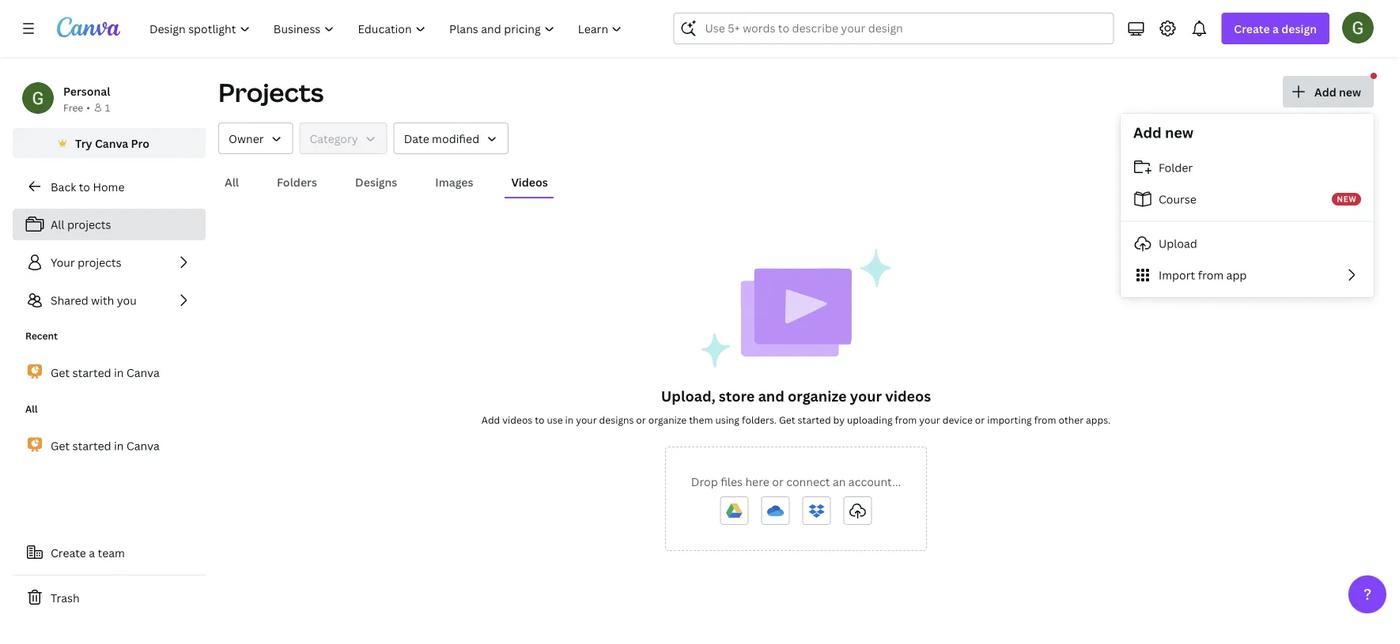 Task type: locate. For each thing, give the bounding box(es) containing it.
list
[[13, 209, 206, 317]]

projects
[[67, 217, 111, 232], [78, 255, 122, 270]]

new down gary orlando image
[[1340, 84, 1362, 99]]

create left the design
[[1235, 21, 1271, 36]]

and
[[759, 387, 785, 406]]

back to home link
[[13, 171, 206, 203]]

folders button
[[271, 167, 324, 197]]

1 vertical spatial create
[[51, 546, 86, 561]]

get inside upload, store and organize your videos add videos to use in your designs or organize them using folders. get started by uploading from your device or importing from other apps.
[[779, 413, 796, 426]]

projects for your projects
[[78, 255, 122, 270]]

you
[[117, 293, 137, 308]]

from
[[1199, 268, 1224, 283], [895, 413, 917, 426], [1035, 413, 1057, 426]]

all
[[225, 174, 239, 190], [51, 217, 64, 232], [25, 403, 38, 416]]

1 vertical spatial get started in canva link
[[13, 429, 206, 463]]

2 vertical spatial get
[[51, 439, 70, 454]]

or right the here
[[772, 474, 784, 489]]

1 vertical spatial started
[[798, 413, 831, 426]]

to left use
[[535, 413, 545, 426]]

0 vertical spatial all
[[225, 174, 239, 190]]

0 vertical spatial a
[[1273, 21, 1279, 36]]

1 horizontal spatial add new
[[1315, 84, 1362, 99]]

organize
[[788, 387, 847, 406], [649, 413, 687, 426]]

0 horizontal spatial all
[[25, 403, 38, 416]]

to inside upload, store and organize your videos add videos to use in your designs or organize them using folders. get started by uploading from your device or importing from other apps.
[[535, 413, 545, 426]]

images
[[435, 174, 474, 190]]

1 horizontal spatial create
[[1235, 21, 1271, 36]]

•
[[86, 101, 90, 114]]

projects inside all projects "link"
[[67, 217, 111, 232]]

or right designs
[[636, 413, 646, 426]]

1 vertical spatial videos
[[503, 413, 533, 426]]

free
[[63, 101, 83, 114]]

free •
[[63, 101, 90, 114]]

0 vertical spatial get
[[51, 365, 70, 380]]

0 vertical spatial create
[[1235, 21, 1271, 36]]

create a team button
[[13, 537, 206, 569]]

organize down upload,
[[649, 413, 687, 426]]

1 horizontal spatial new
[[1340, 84, 1362, 99]]

menu
[[1121, 152, 1374, 291]]

your
[[850, 387, 882, 406], [576, 413, 597, 426], [920, 413, 941, 426]]

all inside button
[[225, 174, 239, 190]]

videos
[[886, 387, 932, 406], [503, 413, 533, 426]]

or right the device
[[976, 413, 985, 426]]

0 horizontal spatial add
[[482, 413, 500, 426]]

folders
[[277, 174, 317, 190]]

1 vertical spatial projects
[[78, 255, 122, 270]]

from right uploading
[[895, 413, 917, 426]]

0 vertical spatial add new
[[1315, 84, 1362, 99]]

add left use
[[482, 413, 500, 426]]

team
[[98, 546, 125, 561]]

1 vertical spatial canva
[[127, 365, 160, 380]]

started inside upload, store and organize your videos add videos to use in your designs or organize them using folders. get started by uploading from your device or importing from other apps.
[[798, 413, 831, 426]]

upload
[[1159, 236, 1198, 251]]

0 vertical spatial started
[[72, 365, 111, 380]]

folders.
[[742, 413, 777, 426]]

try canva pro
[[75, 136, 149, 151]]

folder button
[[1121, 152, 1374, 184]]

modified
[[432, 131, 480, 146]]

add new down gary orlando image
[[1315, 84, 1362, 99]]

2 horizontal spatial from
[[1199, 268, 1224, 283]]

1 vertical spatial all
[[51, 217, 64, 232]]

0 horizontal spatial to
[[79, 179, 90, 194]]

get
[[51, 365, 70, 380], [779, 413, 796, 426], [51, 439, 70, 454]]

a inside dropdown button
[[1273, 21, 1279, 36]]

your left the device
[[920, 413, 941, 426]]

1 vertical spatial get
[[779, 413, 796, 426]]

organize up by
[[788, 387, 847, 406]]

1 get started in canva from the top
[[51, 365, 160, 380]]

date
[[404, 131, 429, 146]]

canva inside "button"
[[95, 136, 128, 151]]

an
[[833, 474, 846, 489]]

0 vertical spatial add
[[1315, 84, 1337, 99]]

or
[[636, 413, 646, 426], [976, 413, 985, 426], [772, 474, 784, 489]]

back to home
[[51, 179, 125, 194]]

videos
[[512, 174, 548, 190]]

create a design
[[1235, 21, 1317, 36]]

0 horizontal spatial organize
[[649, 413, 687, 426]]

projects for all projects
[[67, 217, 111, 232]]

1 horizontal spatial to
[[535, 413, 545, 426]]

projects inside 'your projects' link
[[78, 255, 122, 270]]

add new
[[1315, 84, 1362, 99], [1134, 123, 1194, 142]]

try
[[75, 136, 92, 151]]

projects
[[218, 75, 324, 110]]

1 horizontal spatial your
[[850, 387, 882, 406]]

create inside dropdown button
[[1235, 21, 1271, 36]]

a inside button
[[89, 546, 95, 561]]

designs
[[599, 413, 634, 426]]

1 vertical spatial to
[[535, 413, 545, 426]]

0 horizontal spatial new
[[1166, 123, 1194, 142]]

1 horizontal spatial videos
[[886, 387, 932, 406]]

design
[[1282, 21, 1317, 36]]

all inside "link"
[[51, 217, 64, 232]]

create left team
[[51, 546, 86, 561]]

in inside upload, store and organize your videos add videos to use in your designs or organize them using folders. get started by uploading from your device or importing from other apps.
[[565, 413, 574, 426]]

use
[[547, 413, 563, 426]]

0 vertical spatial videos
[[886, 387, 932, 406]]

add
[[1315, 84, 1337, 99], [1134, 123, 1162, 142], [482, 413, 500, 426]]

0 horizontal spatial add new
[[1134, 123, 1194, 142]]

to right "back"
[[79, 179, 90, 194]]

folder
[[1159, 160, 1193, 175]]

upload,
[[661, 387, 716, 406]]

1 vertical spatial in
[[565, 413, 574, 426]]

upload button
[[1121, 228, 1374, 260]]

create
[[1235, 21, 1271, 36], [51, 546, 86, 561]]

category
[[310, 131, 358, 146]]

2 horizontal spatial all
[[225, 174, 239, 190]]

drop
[[691, 474, 718, 489]]

create a design button
[[1222, 13, 1330, 44]]

all down recent
[[25, 403, 38, 416]]

videos left use
[[503, 413, 533, 426]]

2 vertical spatial add
[[482, 413, 500, 426]]

upload, store and organize your videos add videos to use in your designs or organize them using folders. get started by uploading from your device or importing from other apps.
[[482, 387, 1111, 426]]

date modified
[[404, 131, 480, 146]]

0 vertical spatial get started in canva link
[[13, 356, 206, 390]]

projects down back to home
[[67, 217, 111, 232]]

new inside dropdown button
[[1340, 84, 1362, 99]]

from left app
[[1199, 268, 1224, 283]]

2 horizontal spatial add
[[1315, 84, 1337, 99]]

None search field
[[674, 13, 1114, 44]]

account...
[[849, 474, 901, 489]]

0 vertical spatial new
[[1340, 84, 1362, 99]]

a left team
[[89, 546, 95, 561]]

0 horizontal spatial create
[[51, 546, 86, 561]]

from inside button
[[1199, 268, 1224, 283]]

canva
[[95, 136, 128, 151], [127, 365, 160, 380], [127, 439, 160, 454]]

add up folder
[[1134, 123, 1162, 142]]

0 vertical spatial organize
[[788, 387, 847, 406]]

1 vertical spatial add
[[1134, 123, 1162, 142]]

your up uploading
[[850, 387, 882, 406]]

import from app button
[[1121, 260, 1374, 291]]

2 vertical spatial in
[[114, 439, 124, 454]]

using
[[716, 413, 740, 426]]

add down the design
[[1315, 84, 1337, 99]]

in
[[114, 365, 124, 380], [565, 413, 574, 426], [114, 439, 124, 454]]

1 horizontal spatial all
[[51, 217, 64, 232]]

a left the design
[[1273, 21, 1279, 36]]

a
[[1273, 21, 1279, 36], [89, 546, 95, 561]]

0 vertical spatial canva
[[95, 136, 128, 151]]

0 horizontal spatial or
[[636, 413, 646, 426]]

app
[[1227, 268, 1247, 283]]

all up your
[[51, 217, 64, 232]]

started
[[72, 365, 111, 380], [798, 413, 831, 426], [72, 439, 111, 454]]

from left other
[[1035, 413, 1057, 426]]

shared
[[51, 293, 88, 308]]

projects right your
[[78, 255, 122, 270]]

0 horizontal spatial a
[[89, 546, 95, 561]]

your left designs
[[576, 413, 597, 426]]

with
[[91, 293, 114, 308]]

get started in canva link
[[13, 356, 206, 390], [13, 429, 206, 463]]

a for team
[[89, 546, 95, 561]]

0 vertical spatial projects
[[67, 217, 111, 232]]

1 vertical spatial get started in canva
[[51, 439, 160, 454]]

all down owner
[[225, 174, 239, 190]]

list containing all projects
[[13, 209, 206, 317]]

videos up uploading
[[886, 387, 932, 406]]

1 vertical spatial a
[[89, 546, 95, 561]]

all button
[[218, 167, 245, 197]]

a for design
[[1273, 21, 1279, 36]]

new
[[1340, 84, 1362, 99], [1166, 123, 1194, 142]]

menu containing folder
[[1121, 152, 1374, 291]]

0 vertical spatial get started in canva
[[51, 365, 160, 380]]

get started in canva
[[51, 365, 160, 380], [51, 439, 160, 454]]

all projects
[[51, 217, 111, 232]]

1 horizontal spatial a
[[1273, 21, 1279, 36]]

to
[[79, 179, 90, 194], [535, 413, 545, 426]]

by
[[834, 413, 845, 426]]

add new inside dropdown button
[[1315, 84, 1362, 99]]

0 vertical spatial to
[[79, 179, 90, 194]]

create inside button
[[51, 546, 86, 561]]

2 vertical spatial all
[[25, 403, 38, 416]]

importing
[[988, 413, 1032, 426]]

new up folder
[[1166, 123, 1194, 142]]

images button
[[429, 167, 480, 197]]

add new up folder
[[1134, 123, 1194, 142]]



Task type: describe. For each thing, give the bounding box(es) containing it.
here
[[746, 474, 770, 489]]

back
[[51, 179, 76, 194]]

designs button
[[349, 167, 404, 197]]

all for 'all' button
[[225, 174, 239, 190]]

import from app
[[1159, 268, 1247, 283]]

trash link
[[13, 582, 206, 614]]

trash
[[51, 591, 80, 606]]

shared with you link
[[13, 285, 206, 317]]

your
[[51, 255, 75, 270]]

files
[[721, 474, 743, 489]]

1 horizontal spatial organize
[[788, 387, 847, 406]]

Owner button
[[218, 123, 293, 154]]

1 vertical spatial organize
[[649, 413, 687, 426]]

course
[[1159, 192, 1197, 207]]

recent
[[25, 330, 58, 343]]

personal
[[63, 83, 110, 99]]

create for create a design
[[1235, 21, 1271, 36]]

Search search field
[[705, 13, 1083, 44]]

shared with you
[[51, 293, 137, 308]]

connect
[[787, 474, 830, 489]]

2 horizontal spatial your
[[920, 413, 941, 426]]

all for all projects
[[51, 217, 64, 232]]

0 vertical spatial in
[[114, 365, 124, 380]]

1 vertical spatial new
[[1166, 123, 1194, 142]]

your projects
[[51, 255, 122, 270]]

device
[[943, 413, 973, 426]]

2 vertical spatial canva
[[127, 439, 160, 454]]

them
[[689, 413, 713, 426]]

uploading
[[847, 413, 893, 426]]

1 horizontal spatial or
[[772, 474, 784, 489]]

other
[[1059, 413, 1084, 426]]

0 horizontal spatial your
[[576, 413, 597, 426]]

1 horizontal spatial add
[[1134, 123, 1162, 142]]

0 horizontal spatial from
[[895, 413, 917, 426]]

designs
[[355, 174, 397, 190]]

home
[[93, 179, 125, 194]]

new
[[1337, 194, 1357, 205]]

try canva pro button
[[13, 128, 206, 158]]

apps.
[[1086, 413, 1111, 426]]

add new button
[[1283, 76, 1374, 108]]

1 horizontal spatial from
[[1035, 413, 1057, 426]]

gary orlando image
[[1343, 12, 1374, 43]]

get for 1st get started in canva link from the bottom
[[51, 439, 70, 454]]

1
[[105, 101, 110, 114]]

add inside upload, store and organize your videos add videos to use in your designs or organize them using folders. get started by uploading from your device or importing from other apps.
[[482, 413, 500, 426]]

0 horizontal spatial videos
[[503, 413, 533, 426]]

all projects link
[[13, 209, 206, 241]]

videos button
[[505, 167, 554, 197]]

2 vertical spatial started
[[72, 439, 111, 454]]

1 get started in canva link from the top
[[13, 356, 206, 390]]

1 vertical spatial add new
[[1134, 123, 1194, 142]]

your projects link
[[13, 247, 206, 279]]

create a team
[[51, 546, 125, 561]]

Date modified button
[[394, 123, 509, 154]]

2 horizontal spatial or
[[976, 413, 985, 426]]

Category button
[[300, 123, 387, 154]]

owner
[[229, 131, 264, 146]]

2 get started in canva from the top
[[51, 439, 160, 454]]

2 get started in canva link from the top
[[13, 429, 206, 463]]

drop files here or connect an account...
[[691, 474, 901, 489]]

create for create a team
[[51, 546, 86, 561]]

add inside dropdown button
[[1315, 84, 1337, 99]]

store
[[719, 387, 755, 406]]

import
[[1159, 268, 1196, 283]]

pro
[[131, 136, 149, 151]]

top level navigation element
[[139, 13, 636, 44]]

get for 1st get started in canva link from the top
[[51, 365, 70, 380]]



Task type: vqa. For each thing, say whether or not it's contained in the screenshot.
the Sheep button
no



